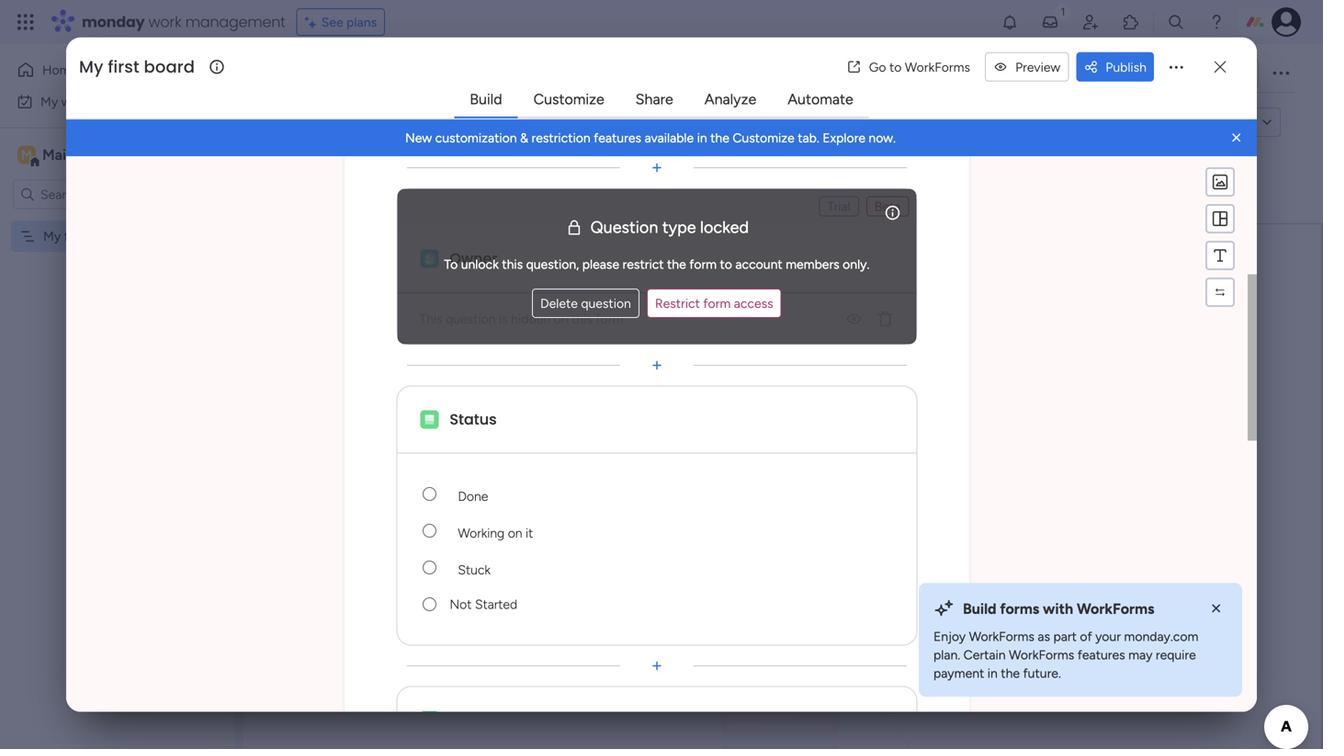Task type: vqa. For each thing, say whether or not it's contained in the screenshot.
start
yes



Task type: locate. For each thing, give the bounding box(es) containing it.
copy form link
[[1162, 115, 1246, 130]]

to
[[444, 256, 458, 272]]

features down the of
[[1078, 647, 1126, 662]]

the
[[711, 130, 730, 145], [667, 256, 687, 272], [1001, 665, 1020, 681]]

menu image
[[1211, 209, 1230, 228], [1211, 246, 1230, 264]]

in right available
[[697, 130, 707, 145]]

build inside "build" link
[[470, 90, 502, 108]]

beta
[[875, 198, 901, 214]]

invite / 1
[[1202, 66, 1251, 81]]

2 add new question image from the top
[[648, 657, 666, 675]]

inbox image
[[1041, 13, 1060, 31]]

build forms with workforms alert
[[919, 583, 1243, 697]]

work up my first board field
[[149, 11, 182, 32]]

members
[[786, 256, 840, 272]]

1 vertical spatial first
[[64, 228, 87, 244]]

work for monday
[[149, 11, 182, 32]]

2 horizontal spatial the
[[1001, 665, 1020, 681]]

1 horizontal spatial your
[[1096, 628, 1121, 644]]

powered
[[369, 114, 427, 131]]

0 horizontal spatial board
[[90, 228, 124, 244]]

1 horizontal spatial first
[[108, 55, 140, 78]]

status
[[450, 409, 497, 429]]

build up workforms logo
[[470, 90, 502, 108]]

customize inside banner banner
[[733, 130, 795, 145]]

0 horizontal spatial close image
[[1208, 600, 1226, 618]]

status button
[[447, 405, 894, 434]]

first inside list box
[[64, 228, 87, 244]]

my first board down search in workspace field at the left top of page
[[43, 228, 124, 244]]

build
[[470, 90, 502, 108], [749, 447, 781, 464], [963, 600, 997, 617]]

the down certain
[[1001, 665, 1020, 681]]

0 horizontal spatial build
[[470, 90, 502, 108]]

1
[[1246, 66, 1251, 81]]

customize
[[534, 90, 605, 108], [733, 130, 795, 145]]

form button
[[924, 59, 981, 88]]

add new question image
[[648, 158, 666, 177]]

My first board field
[[74, 55, 207, 79]]

tab list
[[454, 82, 869, 118]]

0 vertical spatial work
[[149, 11, 182, 32]]

close image
[[1228, 128, 1246, 147], [1208, 600, 1226, 618]]

link
[[1227, 115, 1246, 130]]

0 vertical spatial component__icon image
[[421, 249, 439, 268]]

build for build forms with workforms
[[963, 600, 997, 617]]

1 vertical spatial your
[[1096, 628, 1121, 644]]

1 horizontal spatial in
[[988, 665, 998, 681]]

question
[[591, 217, 659, 237]]

0 vertical spatial the
[[711, 130, 730, 145]]

0 vertical spatial board
[[144, 55, 195, 78]]

this right hidden on the top
[[572, 311, 593, 327]]

my inside list box
[[43, 228, 61, 244]]

0 vertical spatial this
[[502, 256, 523, 272]]

1 vertical spatial in
[[988, 665, 998, 681]]

1 vertical spatial customize
[[733, 130, 795, 145]]

1 horizontal spatial board
[[144, 55, 195, 78]]

0 vertical spatial customize
[[534, 90, 605, 108]]

features
[[594, 130, 642, 145], [1078, 647, 1126, 662]]

0 vertical spatial add new question image
[[648, 356, 666, 374]]

edit
[[286, 115, 309, 130]]

my down home
[[40, 94, 58, 109]]

1 vertical spatial component__icon image
[[421, 410, 439, 429]]

board down monday work management
[[144, 55, 195, 78]]

1 horizontal spatial on
[[554, 311, 569, 327]]

0 horizontal spatial first
[[64, 228, 87, 244]]

0 vertical spatial features
[[594, 130, 642, 145]]

2 vertical spatial the
[[1001, 665, 1020, 681]]

by right "start"
[[720, 376, 747, 407]]

1 vertical spatial my
[[40, 94, 58, 109]]

work
[[149, 11, 182, 32], [61, 94, 89, 109]]

add new question image
[[648, 356, 666, 374], [648, 657, 666, 675]]

on right hidden on the top
[[554, 311, 569, 327]]

1 vertical spatial close image
[[1208, 600, 1226, 618]]

customize up restriction
[[534, 90, 605, 108]]

0 horizontal spatial to
[[720, 256, 733, 272]]

component__icon image for owner
[[421, 249, 439, 268]]

1 vertical spatial my first board
[[43, 228, 124, 244]]

my down search in workspace field at the left top of page
[[43, 228, 61, 244]]

monday work management
[[82, 11, 286, 32]]

1 vertical spatial the
[[667, 256, 687, 272]]

work inside 'button'
[[61, 94, 89, 109]]

monday.com
[[1125, 628, 1199, 644]]

my
[[79, 55, 103, 78], [40, 94, 58, 109], [43, 228, 61, 244]]

the right restrict in the top of the page
[[667, 256, 687, 272]]

1 vertical spatial this
[[572, 311, 593, 327]]

2 horizontal spatial build
[[963, 600, 997, 617]]

1 horizontal spatial close image
[[1228, 128, 1246, 147]]

1 vertical spatial menu image
[[1211, 246, 1230, 264]]

by right powered
[[430, 114, 446, 131]]

the down analyze link
[[711, 130, 730, 145]]

invite members image
[[1082, 13, 1100, 31]]

component__icon image left type your question here image
[[421, 711, 439, 729]]

add view image
[[992, 67, 1000, 80]]

restrict form access button
[[647, 288, 782, 318]]

0 horizontal spatial work
[[61, 94, 89, 109]]

1 horizontal spatial this
[[572, 311, 593, 327]]

select product image
[[17, 13, 35, 31]]

build down let's start by building your form
[[749, 447, 781, 464]]

features inside enjoy workforms as part of your monday.com plan. certain workforms features may require payment in the future.
[[1078, 647, 1126, 662]]

on left it
[[508, 525, 523, 541]]

to inside button
[[890, 59, 902, 75]]

in inside enjoy workforms as part of your monday.com plan. certain workforms features may require payment in the future.
[[988, 665, 998, 681]]

0 vertical spatial my first board
[[79, 55, 195, 78]]

component__icon image for status
[[421, 410, 439, 429]]

build inside build forms with workforms alert
[[963, 600, 997, 617]]

1 add new question image from the top
[[648, 356, 666, 374]]

my first board
[[79, 55, 195, 78], [43, 228, 124, 244]]

workforms logo image
[[454, 108, 558, 137]]

first up the my work 'button'
[[108, 55, 140, 78]]

close image inside banner banner
[[1228, 128, 1246, 147]]

customize inside tab list
[[534, 90, 605, 108]]

the inside enjoy workforms as part of your monday.com plan. certain workforms features may require payment in the future.
[[1001, 665, 1020, 681]]

to
[[890, 59, 902, 75], [720, 256, 733, 272]]

1 horizontal spatial the
[[711, 130, 730, 145]]

on
[[554, 311, 569, 327], [508, 525, 523, 541]]

access
[[734, 295, 774, 311]]

1 vertical spatial on
[[508, 525, 523, 541]]

to right go
[[890, 59, 902, 75]]

in down certain
[[988, 665, 998, 681]]

locked
[[701, 217, 749, 237]]

first inside field
[[108, 55, 140, 78]]

1 horizontal spatial work
[[149, 11, 182, 32]]

enjoy
[[934, 628, 966, 644]]

this
[[502, 256, 523, 272], [572, 311, 593, 327]]

enjoy workforms as part of your monday.com plan. certain workforms features may require payment in the future.
[[934, 628, 1199, 681]]

in
[[697, 130, 707, 145], [988, 665, 998, 681]]

component__icon image left status
[[421, 410, 439, 429]]

1 horizontal spatial to
[[890, 59, 902, 75]]

0 horizontal spatial your
[[847, 376, 895, 407]]

search everything image
[[1167, 13, 1186, 31]]

please
[[583, 256, 620, 272]]

customize left the tab.
[[733, 130, 795, 145]]

my right home
[[79, 55, 103, 78]]

component__icon image
[[421, 249, 439, 268], [421, 410, 439, 429], [421, 711, 439, 729]]

0 horizontal spatial features
[[594, 130, 642, 145]]

features left available
[[594, 130, 642, 145]]

0 vertical spatial by
[[430, 114, 446, 131]]

0 vertical spatial on
[[554, 311, 569, 327]]

as
[[1038, 628, 1051, 644]]

1 vertical spatial to
[[720, 256, 733, 272]]

build left forms
[[963, 600, 997, 617]]

0 vertical spatial build
[[470, 90, 502, 108]]

your right the of
[[1096, 628, 1121, 644]]

new
[[405, 130, 432, 145]]

1 component__icon image from the top
[[421, 249, 439, 268]]

0 horizontal spatial customize
[[534, 90, 605, 108]]

the inside form form
[[667, 256, 687, 272]]

your right "building"
[[847, 376, 895, 407]]

notifications image
[[1001, 13, 1019, 31]]

share link
[[621, 82, 688, 116]]

analyze
[[705, 90, 757, 108]]

type
[[663, 217, 696, 237]]

workforms inside button
[[905, 59, 971, 75]]

build for build form
[[749, 447, 781, 464]]

work for my
[[61, 94, 89, 109]]

done
[[458, 488, 489, 504]]

2 component__icon image from the top
[[421, 410, 439, 429]]

banner banner
[[66, 119, 1257, 156]]

2 vertical spatial my
[[43, 228, 61, 244]]

0 vertical spatial my
[[79, 55, 103, 78]]

0 horizontal spatial by
[[430, 114, 446, 131]]

0 horizontal spatial in
[[697, 130, 707, 145]]

1 horizontal spatial build
[[749, 447, 781, 464]]

now.
[[869, 130, 896, 145]]

first down search in workspace field at the left top of page
[[64, 228, 87, 244]]

form form
[[66, 0, 1257, 749]]

option
[[0, 220, 234, 223]]

is
[[499, 311, 508, 327]]

question
[[446, 311, 496, 327]]

type your question here image
[[447, 709, 520, 731]]

board
[[144, 55, 195, 78], [90, 228, 124, 244]]

my inside 'button'
[[40, 94, 58, 109]]

component__icon image left the to
[[421, 249, 439, 268]]

1 horizontal spatial customize
[[733, 130, 795, 145]]

this question is hidden on this form
[[420, 311, 624, 327]]

restriction
[[532, 130, 591, 145]]

see
[[321, 14, 343, 30]]

1 vertical spatial board
[[90, 228, 124, 244]]

1 vertical spatial features
[[1078, 647, 1126, 662]]

my first board up the my work 'button'
[[79, 55, 195, 78]]

1 vertical spatial build
[[749, 447, 781, 464]]

2 vertical spatial build
[[963, 600, 997, 617]]

more actions image
[[1167, 58, 1186, 76]]

1 menu image from the top
[[1211, 209, 1230, 228]]

0 vertical spatial in
[[697, 130, 707, 145]]

board down search in workspace field at the left top of page
[[90, 228, 124, 244]]

build form
[[749, 447, 816, 464]]

start
[[664, 376, 714, 407]]

john smith image
[[1272, 7, 1302, 37]]

on inside button
[[508, 525, 523, 541]]

1 horizontal spatial by
[[720, 376, 747, 407]]

m
[[21, 147, 32, 163]]

0 vertical spatial menu image
[[1211, 209, 1230, 228]]

your
[[847, 376, 895, 407], [1096, 628, 1121, 644]]

my first board inside list box
[[43, 228, 124, 244]]

apps image
[[1122, 13, 1141, 31]]

add new question image up the let's
[[648, 356, 666, 374]]

None field
[[447, 586, 895, 623]]

publish
[[1106, 59, 1147, 75]]

help image
[[1208, 13, 1226, 31]]

2 vertical spatial component__icon image
[[421, 711, 439, 729]]

1 horizontal spatial features
[[1078, 647, 1126, 662]]

1 vertical spatial add new question image
[[648, 657, 666, 675]]

0 horizontal spatial on
[[508, 525, 523, 541]]

1 vertical spatial work
[[61, 94, 89, 109]]

working on it
[[458, 525, 534, 541]]

this right unlock
[[502, 256, 523, 272]]

to left 'account'
[[720, 256, 733, 272]]

trial
[[828, 198, 851, 214]]

0 vertical spatial close image
[[1228, 128, 1246, 147]]

build inside build form "button"
[[749, 447, 781, 464]]

part
[[1054, 628, 1077, 644]]

0 vertical spatial first
[[108, 55, 140, 78]]

add new question image up drag to reorder the question icon
[[648, 657, 666, 675]]

my first board list box
[[0, 217, 234, 500]]

0 vertical spatial to
[[890, 59, 902, 75]]

form
[[938, 66, 968, 81]]

work down home
[[61, 94, 89, 109]]

only.
[[843, 256, 870, 272]]

0 horizontal spatial the
[[667, 256, 687, 272]]

it
[[526, 525, 534, 541]]

build link
[[455, 82, 517, 116]]



Task type: describe. For each thing, give the bounding box(es) containing it.
available
[[645, 130, 694, 145]]

owner
[[450, 248, 498, 269]]

main workspace
[[42, 146, 151, 164]]

my inside field
[[79, 55, 103, 78]]

question type locked
[[591, 217, 749, 237]]

build for build
[[470, 90, 502, 108]]

background color and image selector image
[[1211, 173, 1230, 191]]

&
[[520, 130, 529, 145]]

main
[[42, 146, 75, 164]]

future.
[[1023, 665, 1061, 681]]

home
[[42, 62, 77, 78]]

payment
[[934, 665, 985, 681]]

the inside banner banner
[[711, 130, 730, 145]]

management
[[185, 11, 286, 32]]

board inside field
[[144, 55, 195, 78]]

tab list containing build
[[454, 82, 869, 118]]

to inside form form
[[720, 256, 733, 272]]

/
[[1237, 66, 1242, 81]]

invite
[[1202, 66, 1234, 81]]

workspace image
[[17, 145, 36, 165]]

may
[[1129, 647, 1153, 662]]

build forms with workforms
[[963, 600, 1155, 617]]

stuck button
[[447, 549, 895, 586]]

monday
[[82, 11, 145, 32]]

done button
[[447, 475, 895, 512]]

plans
[[347, 14, 377, 30]]

go to workforms
[[869, 59, 971, 75]]

workspace selection element
[[17, 144, 154, 168]]

my work
[[40, 94, 89, 109]]

working on it button
[[447, 512, 895, 549]]

your inside enjoy workforms as part of your monday.com plan. certain workforms features may require payment in the future.
[[1096, 628, 1121, 644]]

preview
[[1016, 59, 1061, 75]]

customize link
[[519, 82, 619, 116]]

let's start by building your form
[[613, 376, 953, 407]]

close image inside build forms with workforms alert
[[1208, 600, 1226, 618]]

forms
[[1000, 600, 1040, 617]]

add new question image for owner
[[648, 356, 666, 374]]

0 vertical spatial your
[[847, 376, 895, 407]]

working
[[458, 525, 505, 541]]

see plans button
[[297, 8, 385, 36]]

share
[[636, 90, 674, 108]]

see plans
[[321, 14, 377, 30]]

go to workforms button
[[840, 52, 978, 82]]

analyze link
[[690, 82, 771, 116]]

3 component__icon image from the top
[[421, 711, 439, 729]]

files gallery button
[[827, 59, 924, 88]]

tab.
[[798, 130, 820, 145]]

let's
[[613, 376, 658, 407]]

certain
[[964, 647, 1006, 662]]

2 menu image from the top
[[1211, 246, 1230, 264]]

customization
[[435, 130, 517, 145]]

go
[[869, 59, 887, 75]]

invite / 1 button
[[1168, 59, 1259, 88]]

1 image
[[1055, 1, 1072, 22]]

add new question image for working on it
[[648, 657, 666, 675]]

none field inside form form
[[447, 586, 895, 623]]

home button
[[11, 55, 198, 85]]

with
[[1043, 600, 1074, 617]]

new customization & restriction features available in the customize tab. explore now.
[[405, 130, 896, 145]]

Search in workspace field
[[39, 184, 154, 205]]

of
[[1080, 628, 1093, 644]]

my first board inside field
[[79, 55, 195, 78]]

edit form button
[[279, 108, 347, 137]]

question,
[[526, 256, 580, 272]]

edit form
[[286, 115, 339, 130]]

publish button
[[1077, 52, 1154, 82]]

this
[[420, 311, 443, 327]]

board inside list box
[[90, 228, 124, 244]]

restrict
[[655, 295, 700, 311]]

features inside banner banner
[[594, 130, 642, 145]]

copy form link button
[[1128, 108, 1254, 137]]

unlock
[[461, 256, 499, 272]]

in inside banner banner
[[697, 130, 707, 145]]

owner button
[[447, 244, 894, 273]]

my work button
[[11, 87, 198, 116]]

drag to reorder the question image
[[648, 692, 666, 711]]

hidden
[[511, 311, 551, 327]]

0 horizontal spatial this
[[502, 256, 523, 272]]

preview button
[[985, 52, 1069, 82]]

1 vertical spatial by
[[720, 376, 747, 407]]

gallery
[[870, 66, 910, 81]]

to unlock this question, please restrict the form to account members only.
[[444, 256, 870, 272]]

build form button
[[734, 437, 831, 474]]

files gallery
[[841, 66, 910, 81]]

stuck
[[458, 562, 491, 577]]

workspace
[[78, 146, 151, 164]]

restrict form access
[[655, 295, 774, 311]]

customization tools toolbar
[[1206, 167, 1235, 307]]

building
[[753, 376, 841, 407]]

files
[[841, 66, 867, 81]]

copy
[[1162, 115, 1193, 130]]

restrict
[[623, 256, 664, 272]]

account
[[736, 256, 783, 272]]

plan.
[[934, 647, 961, 662]]



